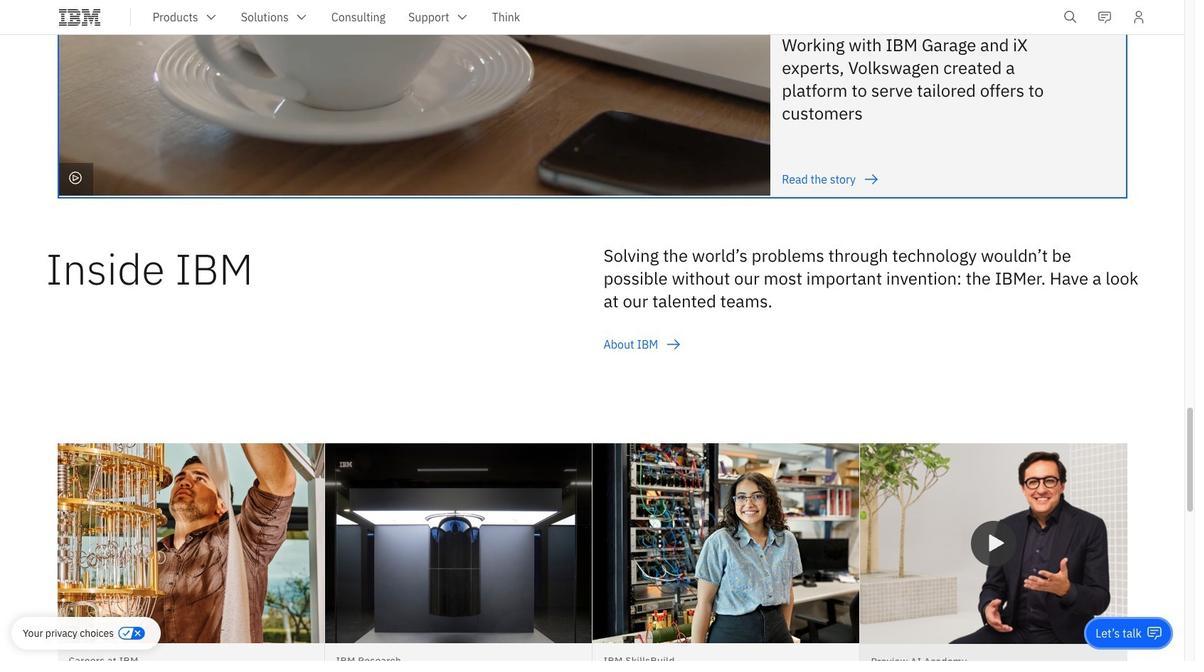 Task type: locate. For each thing, give the bounding box(es) containing it.
your privacy choices element
[[23, 626, 114, 641]]

let's talk element
[[1096, 626, 1142, 641]]



